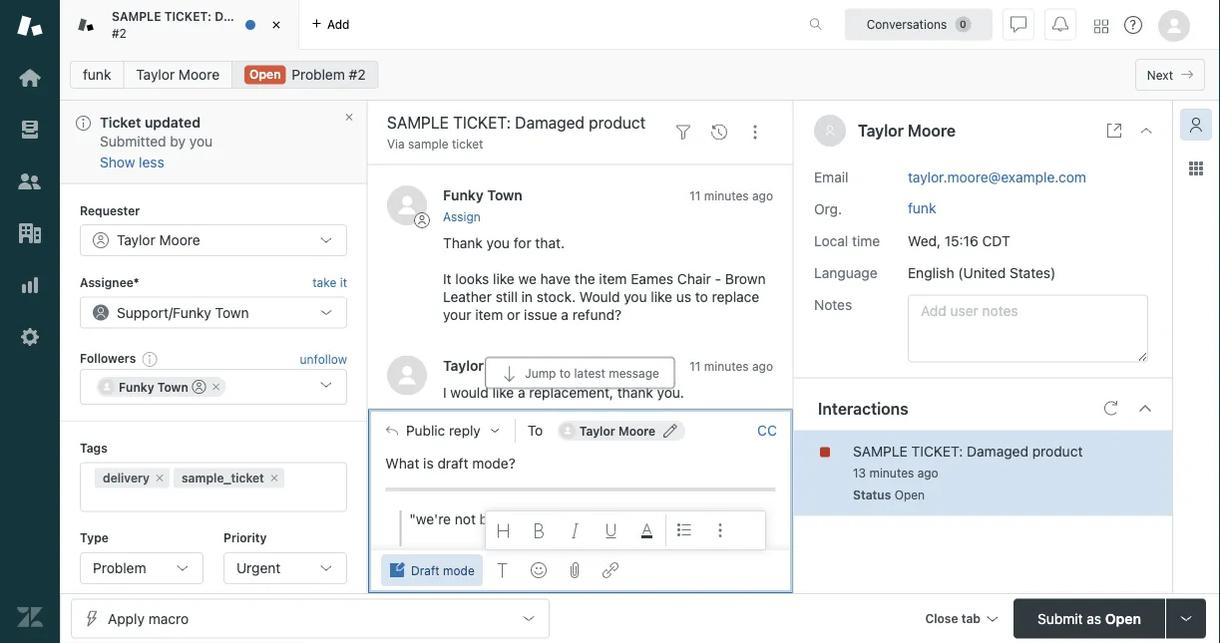 Task type: vqa. For each thing, say whether or not it's contained in the screenshot.
town to the middle
yes



Task type: locate. For each thing, give the bounding box(es) containing it.
funk link up ticket
[[70, 61, 124, 89]]

funk up ticket
[[83, 66, 111, 83]]

1 horizontal spatial product
[[1033, 443, 1083, 460]]

funky up assign button
[[443, 188, 484, 204]]

minutes up "status"
[[870, 467, 914, 481]]

funk link
[[70, 61, 124, 89], [908, 200, 936, 216]]

2 11 minutes ago from the top
[[690, 359, 773, 373]]

like for replacement,
[[493, 385, 514, 401]]

open inside "secondary" "element"
[[250, 67, 281, 81]]

minutes down 'replace'
[[704, 359, 749, 373]]

moore up 'would'
[[488, 358, 530, 374]]

public reply
[[406, 422, 481, 439]]

1 horizontal spatial #2
[[349, 66, 366, 83]]

2 11 from the top
[[690, 359, 701, 373]]

edit user image
[[664, 424, 678, 438]]

11 minutes ago down 'replace'
[[690, 359, 773, 373]]

- left underline (cmd u) image
[[594, 511, 601, 528]]

1 horizontal spatial to
[[695, 289, 708, 305]]

admin image
[[17, 324, 43, 350]]

funky right funkytownclown1@gmail.com image at the bottom left
[[119, 380, 154, 394]]

sample inside sample ticket: damaged product 13 minutes ago status open
[[853, 443, 908, 460]]

damaged
[[215, 10, 270, 24], [967, 443, 1029, 460]]

1 vertical spatial minutes
[[704, 359, 749, 373]]

user is an agent image
[[192, 380, 206, 394]]

2 vertical spatial funky
[[119, 380, 154, 394]]

funk link up wed,
[[908, 200, 936, 216]]

submit
[[1038, 611, 1083, 627]]

a down jump
[[518, 385, 525, 401]]

0 vertical spatial problem
[[292, 66, 345, 83]]

views image
[[17, 117, 43, 143]]

1 vertical spatial 11 minutes ago text field
[[690, 359, 773, 373]]

zendesk image
[[17, 605, 43, 631]]

taylor up updated
[[136, 66, 175, 83]]

11 right message
[[690, 359, 701, 373]]

11 down filter image
[[690, 190, 701, 204]]

main element
[[0, 0, 60, 644]]

product inside sample ticket: damaged product 13 minutes ago status open
[[1033, 443, 1083, 460]]

you down eames on the right
[[624, 289, 647, 305]]

taylor moore link up updated
[[123, 61, 233, 89]]

tabs tab list
[[60, 0, 788, 50]]

problem button
[[80, 552, 204, 584]]

0 vertical spatial town
[[487, 188, 523, 204]]

just
[[528, 511, 551, 528]]

11
[[690, 190, 701, 204], [690, 359, 701, 373]]

taylor moore down "thank"
[[580, 424, 656, 438]]

town inside funky town assign
[[487, 188, 523, 204]]

ago up cc
[[752, 359, 773, 373]]

1 11 minutes ago text field from the top
[[690, 190, 773, 204]]

0 vertical spatial like
[[493, 271, 515, 287]]

1 vertical spatial close image
[[1139, 123, 1155, 139]]

close image
[[266, 15, 286, 35], [1139, 123, 1155, 139]]

0 horizontal spatial product
[[274, 10, 320, 24]]

taylor up 'would'
[[443, 358, 484, 374]]

remove image right user is an agent image
[[210, 381, 222, 393]]

funkytownclown1@gmail.com image
[[99, 379, 115, 395]]

0 vertical spatial you
[[189, 133, 213, 150]]

ticket: inside sample ticket: damaged product #2
[[164, 10, 211, 24]]

funk link inside "secondary" "element"
[[70, 61, 124, 89]]

interactions
[[818, 399, 909, 418]]

alert
[[60, 101, 367, 184]]

ago for i would like a replacement, thank you.
[[752, 359, 773, 373]]

town inside option
[[157, 380, 188, 394]]

moore up 'taylor.moore@example.com' at right
[[908, 121, 956, 140]]

taylor moore down requester
[[117, 232, 200, 248]]

like up still
[[493, 271, 515, 287]]

11 minutes ago
[[690, 190, 773, 204], [690, 359, 773, 373]]

remove image
[[154, 472, 166, 484]]

1 vertical spatial like
[[651, 289, 673, 305]]

taylor.moore@example.com image
[[560, 423, 576, 439]]

ago right the '13'
[[918, 467, 939, 481]]

1 horizontal spatial open
[[895, 489, 925, 502]]

english (united states)
[[908, 264, 1056, 281]]

like down eames on the right
[[651, 289, 673, 305]]

town
[[487, 188, 523, 204], [215, 304, 249, 320], [157, 380, 188, 394]]

user image
[[824, 125, 836, 137]]

item left or
[[475, 307, 503, 323]]

2 vertical spatial minutes
[[870, 467, 914, 481]]

to
[[695, 289, 708, 305], [560, 366, 571, 380]]

close image left add popup button
[[266, 15, 286, 35]]

0 horizontal spatial open
[[250, 67, 281, 81]]

#2
[[112, 26, 127, 40], [349, 66, 366, 83]]

0 vertical spatial funk
[[83, 66, 111, 83]]

2 vertical spatial you
[[624, 289, 647, 305]]

taylor moore right user image at the top right of page
[[858, 121, 956, 140]]

cc
[[757, 422, 777, 439]]

#2 up close ticket collision notification image
[[349, 66, 366, 83]]

secondary element
[[60, 55, 1220, 95]]

displays possible ticket submission types image
[[1178, 611, 1194, 627]]

taylor moore inside "secondary" "element"
[[136, 66, 220, 83]]

11 minutes ago text field down 'replace'
[[690, 359, 773, 373]]

minutes down events icon
[[704, 190, 749, 204]]

1 vertical spatial town
[[215, 304, 249, 320]]

what
[[386, 455, 419, 472]]

damaged inside sample ticket: damaged product #2
[[215, 10, 270, 24]]

1 horizontal spatial a
[[561, 307, 569, 323]]

tab
[[962, 612, 981, 626]]

taylor moore
[[136, 66, 220, 83], [858, 121, 956, 140], [117, 232, 200, 248], [443, 358, 530, 374], [580, 424, 656, 438]]

0 horizontal spatial funk
[[83, 66, 111, 83]]

remove image
[[210, 381, 222, 393], [268, 472, 280, 484]]

funk
[[83, 66, 111, 83], [908, 200, 936, 216]]

0 horizontal spatial town
[[157, 380, 188, 394]]

1 horizontal spatial taylor moore link
[[443, 358, 530, 374]]

1 vertical spatial damaged
[[967, 443, 1029, 460]]

a
[[561, 307, 569, 323], [518, 385, 525, 401]]

11 for i would like a replacement, thank you.
[[690, 359, 701, 373]]

to inside 'button'
[[560, 366, 571, 380]]

town right /
[[215, 304, 249, 320]]

0 horizontal spatial taylor moore link
[[123, 61, 233, 89]]

followers
[[80, 351, 136, 365]]

urgent
[[236, 560, 281, 576]]

moore down sample ticket: damaged product #2
[[179, 66, 220, 83]]

15:16
[[945, 233, 979, 249]]

like
[[493, 271, 515, 287], [651, 289, 673, 305], [493, 385, 514, 401]]

status
[[853, 489, 891, 502]]

moore
[[179, 66, 220, 83], [908, 121, 956, 140], [159, 232, 200, 248], [488, 358, 530, 374], [619, 424, 656, 438]]

stock.
[[537, 289, 576, 305]]

still
[[496, 289, 518, 305]]

1 horizontal spatial town
[[215, 304, 249, 320]]

close image inside tabs tab list
[[266, 15, 286, 35]]

taylor down requester
[[117, 232, 155, 248]]

1 vertical spatial funk
[[908, 200, 936, 216]]

sample for sample ticket: damaged product #2
[[112, 10, 161, 24]]

close tab
[[925, 612, 981, 626]]

avatar image
[[387, 186, 427, 226], [387, 356, 427, 396]]

remove image right the sample_ticket
[[268, 472, 280, 484]]

requester element
[[80, 224, 347, 256]]

taylor moore inside conversationlabel "log"
[[443, 358, 530, 374]]

open left the problem #2
[[250, 67, 281, 81]]

public
[[406, 422, 445, 439]]

leather
[[443, 289, 492, 305]]

broken
[[480, 511, 524, 528]]

0 vertical spatial to
[[695, 289, 708, 305]]

Subject field
[[383, 111, 662, 135]]

0 vertical spatial funky
[[443, 188, 484, 204]]

1 horizontal spatial funky
[[173, 304, 211, 320]]

0 horizontal spatial problem
[[93, 560, 146, 576]]

2 vertical spatial open
[[1106, 611, 1141, 627]]

0 vertical spatial close image
[[266, 15, 286, 35]]

0 horizontal spatial remove image
[[210, 381, 222, 393]]

macro
[[148, 611, 189, 627]]

sample inside sample ticket: damaged product #2
[[112, 10, 161, 24]]

0 vertical spatial minutes
[[704, 190, 749, 204]]

0 horizontal spatial a
[[518, 385, 525, 401]]

(united
[[958, 264, 1006, 281]]

0 vertical spatial a
[[561, 307, 569, 323]]

via
[[387, 137, 405, 151]]

funk for funk link to the bottom
[[908, 200, 936, 216]]

it
[[340, 275, 347, 289]]

show less button
[[100, 153, 164, 171]]

13 minutes ago text field
[[853, 467, 939, 481]]

not
[[455, 511, 476, 528]]

funky inside funky town assign
[[443, 188, 484, 204]]

underline (cmd u) image
[[603, 523, 619, 539]]

by
[[170, 133, 186, 150]]

#2 right zendesk support image
[[112, 26, 127, 40]]

taylor moore inside requester element
[[117, 232, 200, 248]]

0 vertical spatial #2
[[112, 26, 127, 40]]

problem inside popup button
[[93, 560, 146, 576]]

0 vertical spatial product
[[274, 10, 320, 24]]

assignee* element
[[80, 296, 347, 328]]

0 horizontal spatial funk link
[[70, 61, 124, 89]]

less
[[139, 153, 164, 170]]

0 horizontal spatial funky
[[119, 380, 154, 394]]

minutes
[[704, 190, 749, 204], [704, 359, 749, 373], [870, 467, 914, 481]]

ticket: for sample ticket: damaged product 13 minutes ago status open
[[912, 443, 963, 460]]

you left for
[[487, 235, 510, 251]]

0 vertical spatial ticket:
[[164, 10, 211, 24]]

Public reply composer Draft mode text field
[[377, 452, 784, 547]]

1 horizontal spatial funk link
[[908, 200, 936, 216]]

ago
[[752, 190, 773, 204], [752, 359, 773, 373], [918, 467, 939, 481]]

0 horizontal spatial -
[[594, 511, 601, 528]]

moore inside conversationlabel "log"
[[488, 358, 530, 374]]

your
[[443, 307, 471, 323]]

funk up wed,
[[908, 200, 936, 216]]

or
[[507, 307, 520, 323]]

0 vertical spatial 11
[[690, 190, 701, 204]]

1 vertical spatial 11 minutes ago
[[690, 359, 773, 373]]

- inside public reply composer draft mode text field
[[594, 511, 601, 528]]

get started image
[[17, 65, 43, 91]]

1 vertical spatial #2
[[349, 66, 366, 83]]

1 horizontal spatial ticket:
[[912, 443, 963, 460]]

11 minutes ago text field down events icon
[[690, 190, 773, 204]]

town left user is an agent image
[[157, 380, 188, 394]]

type
[[80, 531, 109, 545]]

thank
[[617, 385, 653, 401]]

0 horizontal spatial damaged
[[215, 10, 270, 24]]

view more details image
[[1107, 123, 1123, 139]]

0 vertical spatial damaged
[[215, 10, 270, 24]]

user image
[[826, 126, 834, 136]]

open down 13 minutes ago text box
[[895, 489, 925, 502]]

- right chair
[[715, 271, 722, 287]]

item up would
[[599, 271, 627, 287]]

11 minutes ago for i would like a replacement, thank you.
[[690, 359, 773, 373]]

next button
[[1135, 59, 1205, 91]]

delivery
[[103, 471, 150, 485]]

reply
[[449, 422, 481, 439]]

funky right the support
[[173, 304, 211, 320]]

town up thank you for that.
[[487, 188, 523, 204]]

2 horizontal spatial funky
[[443, 188, 484, 204]]

0 horizontal spatial sample
[[112, 10, 161, 24]]

to up i would like a replacement, thank you.
[[560, 366, 571, 380]]

problem down add popup button
[[292, 66, 345, 83]]

taylor moore link up 'would'
[[443, 358, 530, 374]]

taylor moore up updated
[[136, 66, 220, 83]]

0 horizontal spatial #2
[[112, 26, 127, 40]]

funky inside 'assignee*' element
[[173, 304, 211, 320]]

product
[[274, 10, 320, 24], [1033, 443, 1083, 460]]

mode
[[443, 564, 475, 578]]

tab
[[60, 0, 320, 50]]

moore left edit user image
[[619, 424, 656, 438]]

funk inside "secondary" "element"
[[83, 66, 111, 83]]

1 11 minutes ago from the top
[[690, 190, 773, 204]]

0 vertical spatial 11 minutes ago text field
[[690, 190, 773, 204]]

taylor.moore@example.com
[[908, 169, 1087, 185]]

taylor moore up 'would'
[[443, 358, 530, 374]]

11 for thank you for that.
[[690, 190, 701, 204]]

taylor moore link
[[123, 61, 233, 89], [443, 358, 530, 374]]

0 vertical spatial funk link
[[70, 61, 124, 89]]

2 avatar image from the top
[[387, 356, 427, 396]]

1 vertical spatial remove image
[[268, 472, 280, 484]]

product inside sample ticket: damaged product #2
[[274, 10, 320, 24]]

show
[[100, 153, 135, 170]]

1 vertical spatial product
[[1033, 443, 1083, 460]]

wed, 15:16 cdt
[[908, 233, 1011, 249]]

add button
[[299, 0, 362, 49]]

0 vertical spatial avatar image
[[387, 186, 427, 226]]

notes
[[814, 296, 852, 313]]

1 horizontal spatial funk
[[908, 200, 936, 216]]

1 vertical spatial funk link
[[908, 200, 936, 216]]

funky inside funky town option
[[119, 380, 154, 394]]

1 vertical spatial funky
[[173, 304, 211, 320]]

- inside eames chair - brown leather still in stock. would you like us to replace your item or issue a refund?
[[715, 271, 722, 287]]

unfollow button
[[300, 350, 347, 368]]

get help image
[[1125, 16, 1143, 34]]

0 vertical spatial remove image
[[210, 381, 222, 393]]

1 vertical spatial ticket:
[[912, 443, 963, 460]]

close image right the view more details icon
[[1139, 123, 1155, 139]]

sample ticket: damaged product 13 minutes ago status open
[[853, 443, 1083, 502]]

0 vertical spatial item
[[599, 271, 627, 287]]

11 minutes ago text field
[[690, 190, 773, 204], [690, 359, 773, 373]]

1 vertical spatial sample
[[853, 443, 908, 460]]

1 horizontal spatial -
[[715, 271, 722, 287]]

like inside eames chair - brown leather still in stock. would you like us to replace your item or issue a refund?
[[651, 289, 673, 305]]

damaged inside sample ticket: damaged product 13 minutes ago status open
[[967, 443, 1029, 460]]

avatar image left assign button
[[387, 186, 427, 226]]

0 horizontal spatial close image
[[266, 15, 286, 35]]

0 horizontal spatial ticket:
[[164, 10, 211, 24]]

1 vertical spatial -
[[594, 511, 601, 528]]

2 horizontal spatial town
[[487, 188, 523, 204]]

1 horizontal spatial sample
[[853, 443, 908, 460]]

town for funky town
[[157, 380, 188, 394]]

close tab button
[[916, 599, 1006, 642]]

customer context image
[[1188, 117, 1204, 133]]

add attachment image
[[567, 563, 582, 579]]

0 vertical spatial taylor moore link
[[123, 61, 233, 89]]

problem down 'type'
[[93, 560, 146, 576]]

moore up the support / funky town
[[159, 232, 200, 248]]

0 vertical spatial -
[[715, 271, 722, 287]]

1 horizontal spatial damaged
[[967, 443, 1029, 460]]

open right the as
[[1106, 611, 1141, 627]]

to inside eames chair - brown leather still in stock. would you like us to replace your item or issue a refund?
[[695, 289, 708, 305]]

1 vertical spatial to
[[560, 366, 571, 380]]

1 vertical spatial 11
[[690, 359, 701, 373]]

damaged for sample ticket: damaged product 13 minutes ago status open
[[967, 443, 1029, 460]]

problem inside "secondary" "element"
[[292, 66, 345, 83]]

1 horizontal spatial problem
[[292, 66, 345, 83]]

funky town
[[119, 380, 188, 394]]

0 horizontal spatial item
[[475, 307, 503, 323]]

2 horizontal spatial you
[[624, 289, 647, 305]]

1 vertical spatial item
[[475, 307, 503, 323]]

ticket: inside sample ticket: damaged product 13 minutes ago status open
[[912, 443, 963, 460]]

1 vertical spatial problem
[[93, 560, 146, 576]]

requester
[[80, 203, 140, 217]]

2 vertical spatial ago
[[918, 467, 939, 481]]

insert emojis image
[[531, 563, 547, 579]]

like right 'would'
[[493, 385, 514, 401]]

1 11 from the top
[[690, 190, 701, 204]]

2 11 minutes ago text field from the top
[[690, 359, 773, 373]]

2 horizontal spatial open
[[1106, 611, 1141, 627]]

ticket: for sample ticket: damaged product #2
[[164, 10, 211, 24]]

to right us
[[695, 289, 708, 305]]

damaged for sample ticket: damaged product #2
[[215, 10, 270, 24]]

cdt
[[982, 233, 1011, 249]]

ago down ticket actions icon
[[752, 190, 773, 204]]

0 vertical spatial open
[[250, 67, 281, 81]]

11 minutes ago down events icon
[[690, 190, 773, 204]]

org.
[[814, 201, 842, 217]]

problem #2
[[292, 66, 366, 83]]

2 vertical spatial town
[[157, 380, 188, 394]]

1 vertical spatial ago
[[752, 359, 773, 373]]

a down stock.
[[561, 307, 569, 323]]

you right by
[[189, 133, 213, 150]]

0 horizontal spatial to
[[560, 366, 571, 380]]

funky for funky town assign
[[443, 188, 484, 204]]

0 vertical spatial 11 minutes ago
[[690, 190, 773, 204]]

i would like a replacement, thank you.
[[443, 385, 684, 401]]

moore inside requester element
[[159, 232, 200, 248]]

0 horizontal spatial you
[[189, 133, 213, 150]]

ticket actions image
[[747, 124, 763, 140]]

1 horizontal spatial you
[[487, 235, 510, 251]]

1 vertical spatial open
[[895, 489, 925, 502]]

1 vertical spatial avatar image
[[387, 356, 427, 396]]

2 vertical spatial like
[[493, 385, 514, 401]]

avatar image left i at the left
[[387, 356, 427, 396]]

0 vertical spatial ago
[[752, 190, 773, 204]]

draft mode button
[[381, 555, 483, 587]]

close ticket collision notification image
[[343, 111, 355, 123]]



Task type: describe. For each thing, give the bounding box(es) containing it.
submit as open
[[1038, 611, 1141, 627]]

have
[[540, 271, 571, 287]]

11 minutes ago text field for i would like a replacement, thank you.
[[690, 359, 773, 373]]

assign button
[[443, 208, 481, 226]]

ticket
[[100, 114, 141, 131]]

1 horizontal spatial item
[[599, 271, 627, 287]]

sample ticket: damaged product #2
[[112, 10, 320, 40]]

button displays agent's chat status as invisible. image
[[1011, 16, 1027, 32]]

draft
[[411, 564, 440, 578]]

it
[[443, 271, 452, 287]]

sample
[[408, 137, 449, 151]]

issue
[[524, 307, 557, 323]]

zendesk products image
[[1095, 19, 1109, 33]]

a inside eames chair - brown leather still in stock. would you like us to replace your item or issue a refund?
[[561, 307, 569, 323]]

filter image
[[676, 124, 692, 140]]

i
[[443, 385, 447, 401]]

info on adding followers image
[[142, 351, 158, 367]]

bold (cmd b) image
[[532, 523, 548, 539]]

11 minutes ago text field for thank you for that.
[[690, 190, 773, 204]]

"we're not broken just bent" - p!nk
[[410, 511, 635, 528]]

"we're
[[410, 511, 451, 528]]

taylor down "hide composer" image
[[580, 424, 615, 438]]

you.
[[657, 385, 684, 401]]

1 avatar image from the top
[[387, 186, 427, 226]]

via sample ticket
[[387, 137, 483, 151]]

jump
[[525, 366, 556, 380]]

thank you for that.
[[443, 235, 565, 251]]

tab containing sample ticket: damaged product
[[60, 0, 320, 50]]

updated
[[145, 114, 201, 131]]

funky for funky town
[[119, 380, 154, 394]]

take it
[[313, 275, 347, 289]]

italic (cmd i) image
[[568, 523, 583, 539]]

public reply button
[[368, 410, 515, 452]]

replace
[[712, 289, 760, 305]]

what is draft mode?
[[386, 455, 516, 472]]

in
[[522, 289, 533, 305]]

open inside sample ticket: damaged product 13 minutes ago status open
[[895, 489, 925, 502]]

you inside ticket updated submitted by you show less
[[189, 133, 213, 150]]

format text image
[[495, 563, 511, 579]]

english
[[908, 264, 954, 281]]

reporting image
[[17, 272, 43, 298]]

taylor inside requester element
[[117, 232, 155, 248]]

would
[[579, 289, 620, 305]]

unfollow
[[300, 352, 347, 366]]

support
[[117, 304, 169, 320]]

13
[[853, 467, 866, 481]]

looks
[[455, 271, 489, 287]]

remove image inside funky town option
[[210, 381, 222, 393]]

that.
[[535, 235, 565, 251]]

minutes for thank you for that.
[[704, 190, 749, 204]]

taylor inside "secondary" "element"
[[136, 66, 175, 83]]

taylor right user image at the top right of page
[[858, 121, 904, 140]]

sample for sample ticket: damaged product 13 minutes ago status open
[[853, 443, 908, 460]]

zendesk support image
[[17, 13, 43, 39]]

1 horizontal spatial close image
[[1139, 123, 1155, 139]]

as
[[1087, 611, 1102, 627]]

submitted
[[100, 133, 166, 150]]

p!nk
[[605, 511, 635, 528]]

eames
[[631, 271, 674, 287]]

refund?
[[572, 307, 622, 323]]

town for funky town assign
[[487, 188, 523, 204]]

hide composer image
[[572, 401, 588, 417]]

funky town assign
[[443, 188, 523, 224]]

headings image
[[496, 523, 512, 539]]

item inside eames chair - brown leather still in stock. would you like us to replace your item or issue a refund?
[[475, 307, 503, 323]]

time
[[852, 233, 880, 249]]

draft mode
[[411, 564, 475, 578]]

funky town link
[[443, 188, 523, 204]]

product for sample ticket: damaged product 13 minutes ago status open
[[1033, 443, 1083, 460]]

we
[[518, 271, 537, 287]]

ticket updated submitted by you show less
[[100, 114, 213, 170]]

followers element
[[80, 369, 347, 405]]

replacement,
[[529, 385, 614, 401]]

1 horizontal spatial remove image
[[268, 472, 280, 484]]

message
[[609, 366, 659, 380]]

add link (cmd k) image
[[602, 563, 618, 579]]

bulleted list (cmd shift 8) image
[[676, 523, 692, 539]]

Add user notes text field
[[908, 295, 1149, 363]]

#2 inside sample ticket: damaged product #2
[[112, 26, 127, 40]]

would
[[450, 385, 489, 401]]

like for have
[[493, 271, 515, 287]]

states)
[[1010, 264, 1056, 281]]

apply macro
[[108, 611, 189, 627]]

eames chair - brown leather still in stock. would you like us to replace your item or issue a refund?
[[443, 271, 766, 323]]

organizations image
[[17, 221, 43, 246]]

alert containing ticket updated
[[60, 101, 367, 184]]

funky town option
[[97, 377, 226, 397]]

conversations button
[[845, 8, 993, 40]]

customers image
[[17, 169, 43, 195]]

minutes for i would like a replacement, thank you.
[[704, 359, 749, 373]]

take
[[313, 275, 337, 289]]

town inside 'assignee*' element
[[215, 304, 249, 320]]

jump to latest message button
[[485, 357, 675, 389]]

ago inside sample ticket: damaged product 13 minutes ago status open
[[918, 467, 939, 481]]

assignee*
[[80, 275, 139, 289]]

next
[[1147, 68, 1173, 82]]

problem for problem
[[93, 560, 146, 576]]

1 vertical spatial taylor moore link
[[443, 358, 530, 374]]

take it button
[[313, 272, 347, 292]]

moore inside "secondary" "element"
[[179, 66, 220, 83]]

events image
[[711, 124, 727, 140]]

product for sample ticket: damaged product #2
[[274, 10, 320, 24]]

wed,
[[908, 233, 941, 249]]

brown
[[725, 271, 766, 287]]

1 vertical spatial you
[[487, 235, 510, 251]]

11 minutes ago for thank you for that.
[[690, 190, 773, 204]]

#2 inside "secondary" "element"
[[349, 66, 366, 83]]

add
[[327, 17, 350, 31]]

minutes inside sample ticket: damaged product 13 minutes ago status open
[[870, 467, 914, 481]]

tags
[[80, 441, 108, 455]]

cc button
[[757, 422, 777, 440]]

taylor inside conversationlabel "log"
[[443, 358, 484, 374]]

1 vertical spatial a
[[518, 385, 525, 401]]

email
[[814, 169, 849, 185]]

you inside eames chair - brown leather still in stock. would you like us to replace your item or issue a refund?
[[624, 289, 647, 305]]

jump to latest message
[[525, 366, 659, 380]]

funk for funk link inside "secondary" "element"
[[83, 66, 111, 83]]

bent"
[[555, 511, 591, 528]]

chair
[[677, 271, 711, 287]]

the
[[575, 271, 595, 287]]

us
[[676, 289, 691, 305]]

to
[[528, 422, 543, 439]]

notifications image
[[1053, 16, 1069, 32]]

apps image
[[1188, 161, 1204, 177]]

problem for problem #2
[[292, 66, 345, 83]]

close
[[925, 612, 958, 626]]

conversationlabel log
[[367, 92, 793, 418]]

for
[[514, 235, 532, 251]]

ago for thank you for that.
[[752, 190, 773, 204]]

apply
[[108, 611, 145, 627]]



